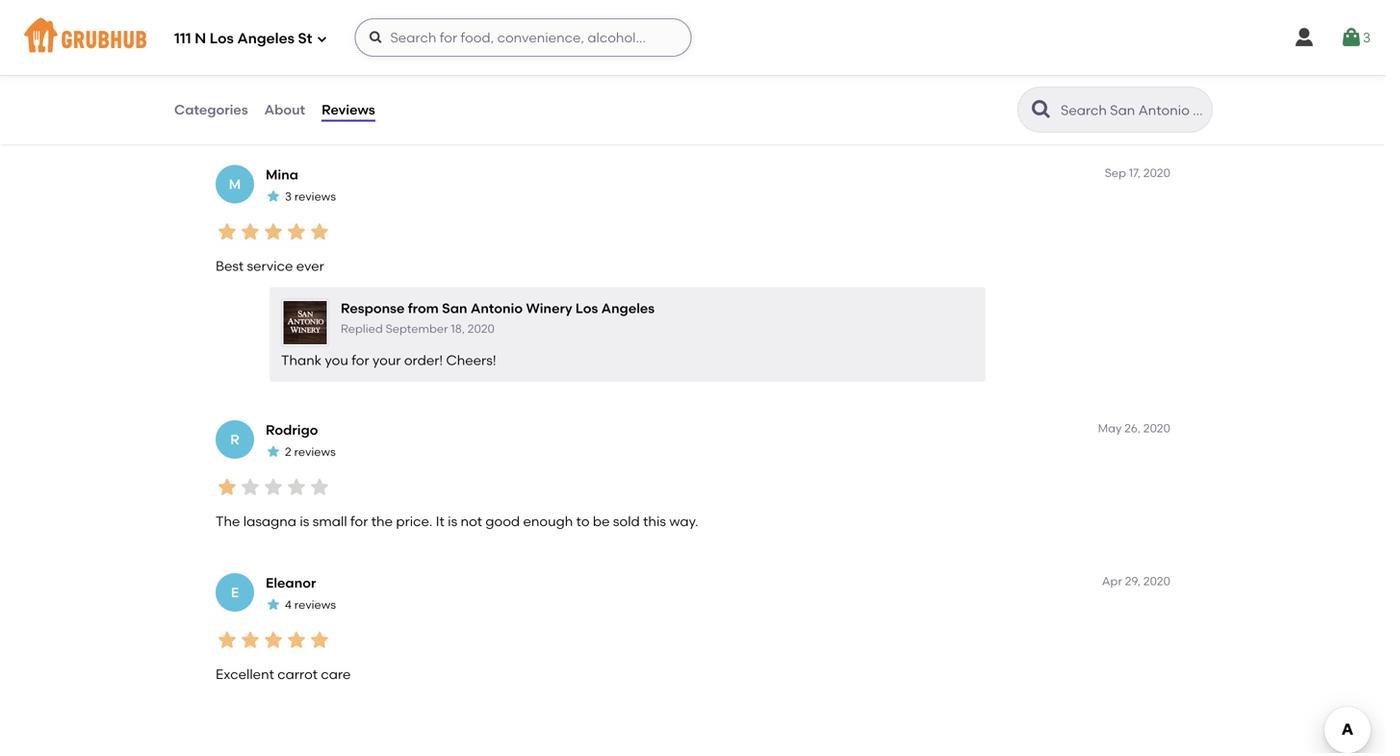 Task type: describe. For each thing, give the bounding box(es) containing it.
e
[[231, 585, 239, 601]]

1 was from the left
[[378, 105, 404, 121]]

it
[[436, 514, 445, 530]]

i
[[233, 23, 237, 39]]

to
[[576, 514, 590, 530]]

los inside main navigation navigation
[[210, 30, 234, 47]]

antonio
[[471, 301, 523, 317]]

reviews for eleanor
[[294, 599, 336, 613]]

0 horizontal spatial the
[[371, 514, 393, 530]]

2020 for is
[[1144, 422, 1171, 436]]

restaurant.
[[989, 105, 1060, 121]]

1 horizontal spatial is
[[448, 514, 458, 530]]

may 26, 2020
[[1098, 422, 1171, 436]]

apr
[[1102, 575, 1123, 589]]

at
[[947, 105, 961, 121]]

san antonio winery los angeles logo image
[[284, 302, 327, 345]]

111 n los angeles st
[[174, 30, 312, 47]]

ever
[[296, 258, 324, 274]]

be
[[593, 514, 610, 530]]

1
[[285, 36, 289, 50]]

2 reviews
[[285, 445, 336, 459]]

make
[[725, 105, 762, 121]]

small
[[313, 514, 347, 530]]

missing
[[407, 105, 456, 121]]

svg image inside 3 button
[[1340, 26, 1363, 49]]

excellent carrot care
[[216, 667, 351, 683]]

main navigation navigation
[[0, 0, 1386, 75]]

0 horizontal spatial svg image
[[316, 33, 328, 45]]

angeles inside main navigation navigation
[[237, 30, 295, 47]]

good
[[486, 514, 520, 530]]

your
[[373, 353, 401, 369]]

2020 inside the response from san antonio winery los angeles replied september 18, 2020
[[468, 322, 495, 336]]

please
[[679, 105, 722, 121]]

order!
[[404, 353, 443, 369]]

about
[[264, 101, 305, 118]]

1 horizontal spatial svg image
[[1293, 26, 1316, 49]]

Search for food, convenience, alcohol... search field
[[355, 18, 692, 57]]

0 vertical spatial for
[[529, 105, 547, 121]]

cheers!
[[446, 353, 496, 369]]

this
[[643, 514, 666, 530]]

the lasagna is small for the price. it is not good enough to be sold this way.
[[216, 514, 699, 530]]

3 for 3 reviews
[[285, 190, 292, 204]]

2020 for ever
[[1144, 166, 1171, 180]]

111
[[174, 30, 191, 47]]

and
[[459, 105, 485, 121]]

enough
[[523, 514, 573, 530]]

n
[[195, 30, 206, 47]]

rodrigo
[[266, 422, 318, 439]]

right.
[[776, 105, 810, 121]]

best service ever
[[216, 258, 324, 274]]

from
[[408, 301, 439, 317]]

18,
[[451, 322, 465, 336]]

categories
[[174, 101, 248, 118]]

reviews
[[322, 101, 375, 118]]

special
[[562, 105, 609, 121]]

4
[[285, 599, 292, 613]]

service
[[247, 258, 293, 274]]

i'm
[[216, 105, 235, 121]]

response from san antonio winery los angeles replied september 18, 2020
[[341, 301, 655, 336]]

san
[[442, 301, 467, 317]]

29,
[[1125, 575, 1141, 589]]

no
[[813, 105, 832, 121]]

way.
[[669, 514, 699, 530]]

Search San Antonio Winery Los Angeles search field
[[1059, 101, 1206, 119]]

2 vertical spatial for
[[350, 514, 368, 530]]

angeles inside the response from san antonio winery los angeles replied september 18, 2020
[[601, 301, 655, 317]]

disappointed!
[[238, 105, 329, 121]]

r
[[230, 432, 240, 448]]



Task type: locate. For each thing, give the bounding box(es) containing it.
3
[[1363, 29, 1371, 46], [285, 190, 292, 204]]

september
[[386, 322, 448, 336]]

1 vertical spatial for
[[352, 353, 369, 369]]

occasion.
[[612, 105, 675, 121]]

2020 right 29, at bottom
[[1144, 575, 1171, 589]]

1 vertical spatial angeles
[[601, 301, 655, 317]]

reviews for rodrigo
[[294, 445, 336, 459]]

0 vertical spatial los
[[210, 30, 234, 47]]

carrot
[[278, 667, 318, 683]]

2 horizontal spatial is
[[863, 105, 873, 121]]

2 was from the left
[[500, 105, 526, 121]]

4 reviews
[[285, 599, 336, 613]]

1 vertical spatial los
[[576, 301, 598, 317]]

26,
[[1125, 422, 1141, 436]]

1 horizontal spatial los
[[576, 301, 598, 317]]

3 reviews from the top
[[294, 599, 336, 613]]

los
[[210, 30, 234, 47], [576, 301, 598, 317]]

svg image
[[1293, 26, 1316, 49], [1340, 26, 1363, 49], [316, 33, 328, 45]]

1 horizontal spatial it
[[765, 105, 773, 121]]

2020 right 18,
[[468, 322, 495, 336]]

angeles right winery
[[601, 301, 655, 317]]

0 vertical spatial angeles
[[237, 30, 295, 47]]

response
[[341, 301, 405, 317]]

0 vertical spatial reviews
[[294, 190, 336, 204]]

may
[[1098, 422, 1122, 436]]

reviews right 2
[[294, 445, 336, 459]]

0 horizontal spatial was
[[378, 105, 404, 121]]

0 vertical spatial 3
[[1363, 29, 1371, 46]]

3 for 3
[[1363, 29, 1371, 46]]

reviews right 4
[[294, 599, 336, 613]]

0 horizontal spatial los
[[210, 30, 234, 47]]

it left right.
[[765, 105, 773, 121]]

0 horizontal spatial is
[[300, 514, 309, 530]]

it
[[489, 105, 497, 121], [765, 105, 773, 121]]

1 it from the left
[[489, 105, 497, 121]]

was right and
[[500, 105, 526, 121]]

2 reviews from the top
[[294, 445, 336, 459]]

the
[[216, 514, 240, 530]]

angeles
[[237, 30, 295, 47], [601, 301, 655, 317]]

the left price.
[[371, 514, 393, 530]]

you
[[325, 353, 348, 369]]

for left "a"
[[529, 105, 547, 121]]

was
[[378, 105, 404, 121], [500, 105, 526, 121]]

for right you
[[352, 353, 369, 369]]

2
[[285, 445, 291, 459]]

los right winery
[[576, 301, 598, 317]]

reviews button
[[321, 75, 376, 144]]

answering
[[876, 105, 944, 121]]

i'm disappointed! desert was missing and it was for a special occasion. please make it right. no one is answering at the restaurant.
[[216, 105, 1060, 121]]

care
[[321, 667, 351, 683]]

0 horizontal spatial it
[[489, 105, 497, 121]]

the
[[964, 105, 985, 121], [371, 514, 393, 530]]

apr 29, 2020
[[1102, 575, 1171, 589]]

sep 17, 2020
[[1105, 166, 1171, 180]]

for
[[529, 105, 547, 121], [352, 353, 369, 369], [350, 514, 368, 530]]

thank
[[281, 353, 322, 369]]

svg image
[[368, 30, 384, 45]]

sep
[[1105, 166, 1126, 180]]

1 vertical spatial the
[[371, 514, 393, 530]]

best
[[216, 258, 244, 274]]

for right small
[[350, 514, 368, 530]]

excellent
[[216, 667, 274, 683]]

1 vertical spatial 3
[[285, 190, 292, 204]]

0 horizontal spatial angeles
[[237, 30, 295, 47]]

los inside the response from san antonio winery los angeles replied september 18, 2020
[[576, 301, 598, 317]]

search icon image
[[1030, 98, 1053, 121]]

winery
[[526, 301, 572, 317]]

categories button
[[173, 75, 249, 144]]

is right one in the top of the page
[[863, 105, 873, 121]]

it right and
[[489, 105, 497, 121]]

los right the n
[[210, 30, 234, 47]]

1 review
[[285, 36, 328, 50]]

0 vertical spatial the
[[964, 105, 985, 121]]

3 button
[[1340, 20, 1371, 55]]

2020 for care
[[1144, 575, 1171, 589]]

sold
[[613, 514, 640, 530]]

reviews
[[294, 190, 336, 204], [294, 445, 336, 459], [294, 599, 336, 613]]

about button
[[263, 75, 306, 144]]

the right the at
[[964, 105, 985, 121]]

17,
[[1129, 166, 1141, 180]]

replied
[[341, 322, 383, 336]]

lasagna
[[243, 514, 297, 530]]

one
[[835, 105, 860, 121]]

1 horizontal spatial was
[[500, 105, 526, 121]]

is left small
[[300, 514, 309, 530]]

reviews for mina
[[294, 190, 336, 204]]

is
[[863, 105, 873, 121], [300, 514, 309, 530], [448, 514, 458, 530]]

not
[[461, 514, 482, 530]]

was right desert
[[378, 105, 404, 121]]

is right it
[[448, 514, 458, 530]]

1 horizontal spatial 3
[[1363, 29, 1371, 46]]

eleanor
[[266, 575, 316, 592]]

star icon image
[[266, 35, 281, 51], [216, 67, 239, 90], [239, 67, 262, 90], [262, 67, 285, 90], [285, 67, 308, 90], [308, 67, 331, 90], [266, 188, 281, 204], [216, 221, 239, 244], [239, 221, 262, 244], [262, 221, 285, 244], [285, 221, 308, 244], [308, 221, 331, 244], [266, 444, 281, 459], [216, 476, 239, 499], [239, 476, 262, 499], [262, 476, 285, 499], [285, 476, 308, 499], [308, 476, 331, 499], [266, 597, 281, 613], [216, 629, 239, 653], [239, 629, 262, 653], [262, 629, 285, 653], [285, 629, 308, 653], [308, 629, 331, 653]]

2 horizontal spatial svg image
[[1340, 26, 1363, 49]]

desert
[[332, 105, 375, 121]]

2020 right 26,
[[1144, 422, 1171, 436]]

m
[[229, 176, 241, 192]]

2020
[[1144, 166, 1171, 180], [468, 322, 495, 336], [1144, 422, 1171, 436], [1144, 575, 1171, 589]]

1 vertical spatial reviews
[[294, 445, 336, 459]]

3 inside button
[[1363, 29, 1371, 46]]

1 horizontal spatial the
[[964, 105, 985, 121]]

3 reviews
[[285, 190, 336, 204]]

2020 right 17,
[[1144, 166, 1171, 180]]

reviews down mina
[[294, 190, 336, 204]]

st
[[298, 30, 312, 47]]

price.
[[396, 514, 433, 530]]

2 vertical spatial reviews
[[294, 599, 336, 613]]

angeles right i
[[237, 30, 295, 47]]

a
[[550, 105, 559, 121]]

0 horizontal spatial 3
[[285, 190, 292, 204]]

1 reviews from the top
[[294, 190, 336, 204]]

2 it from the left
[[765, 105, 773, 121]]

review
[[292, 36, 328, 50]]

mina
[[266, 167, 298, 183]]

1 horizontal spatial angeles
[[601, 301, 655, 317]]

thank you for your order! cheers!
[[281, 353, 496, 369]]



Task type: vqa. For each thing, say whether or not it's contained in the screenshot.
'OPEN'
no



